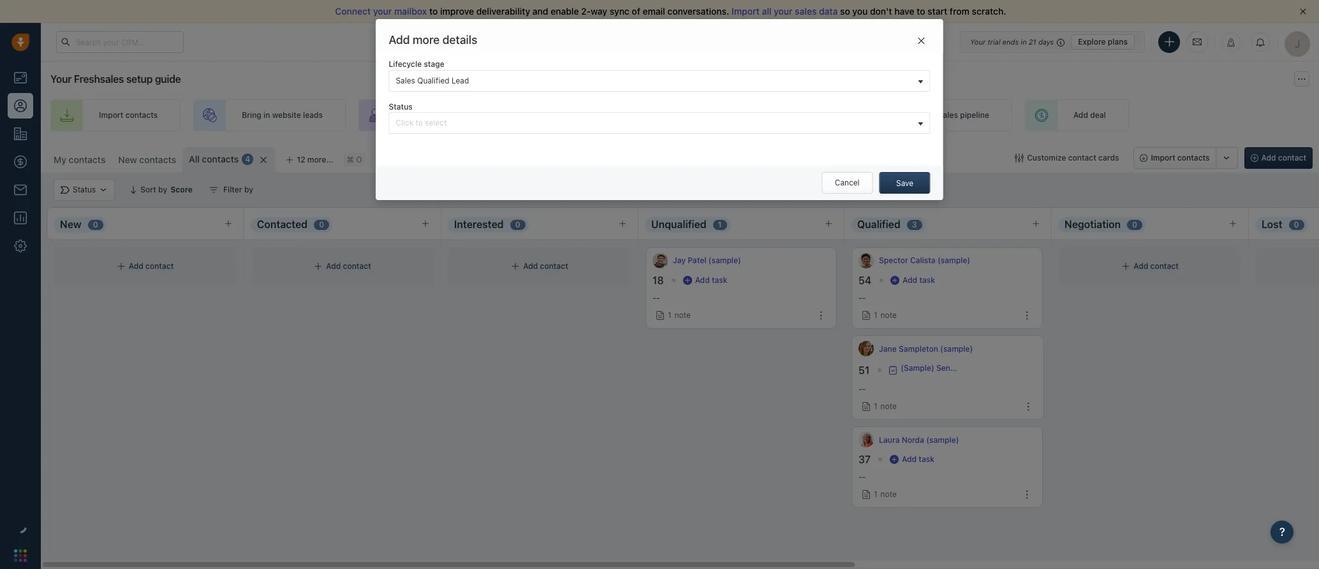 Task type: describe. For each thing, give the bounding box(es) containing it.
website
[[272, 111, 301, 120]]

contacts inside import contacts button
[[1178, 153, 1210, 163]]

your left mailbox
[[373, 6, 392, 17]]

customize contact cards button
[[1007, 147, 1128, 169]]

to right route
[[596, 111, 604, 120]]

container_wx8msf4aqz5i3rn1 image inside customize contact cards 'button'
[[1015, 154, 1024, 163]]

way
[[591, 6, 608, 17]]

s image
[[859, 253, 874, 269]]

import contacts button
[[1134, 147, 1217, 169]]

your for your trial ends in 21 days
[[971, 37, 986, 46]]

mailbox
[[394, 6, 427, 17]]

start
[[928, 6, 948, 17]]

lost
[[1262, 219, 1283, 230]]

create sales sequence
[[727, 111, 811, 120]]

spector calista (sample)
[[879, 256, 971, 266]]

sales inside "link"
[[754, 111, 773, 120]]

my contacts
[[54, 154, 106, 165]]

0 for interested
[[515, 220, 520, 230]]

import contacts link
[[50, 100, 181, 131]]

deliverability
[[476, 6, 530, 17]]

bring in website leads link
[[193, 100, 346, 131]]

import contacts group
[[1134, 147, 1238, 169]]

up
[[909, 111, 919, 120]]

filter
[[223, 185, 242, 195]]

sequence
[[775, 111, 811, 120]]

laura
[[879, 436, 900, 445]]

set
[[895, 111, 907, 120]]

conversations.
[[668, 6, 729, 17]]

12
[[297, 155, 305, 165]]

import contacts for import contacts link at the top
[[99, 111, 158, 120]]

invite your team
[[407, 111, 466, 120]]

12 more... button
[[279, 151, 341, 169]]

connect your mailbox to improve deliverability and enable 2-way sync of email conversations. import all your sales data so you don't have to start from scratch.
[[335, 6, 1007, 17]]

2-
[[581, 6, 591, 17]]

cards
[[1099, 153, 1119, 163]]

laura norda (sample) link
[[879, 435, 959, 446]]

contacts inside import contacts link
[[125, 111, 158, 120]]

close image
[[1300, 8, 1307, 15]]

route leads to your team
[[551, 111, 643, 120]]

to inside button
[[416, 118, 423, 127]]

add task for qualified
[[903, 276, 935, 285]]

lead
[[452, 76, 469, 85]]

contact for interested
[[540, 262, 568, 271]]

explore plans link
[[1071, 34, 1135, 49]]

guide
[[155, 73, 181, 85]]

note for 37
[[881, 490, 897, 500]]

customize
[[1027, 153, 1067, 163]]

trial
[[988, 37, 1001, 46]]

j image for 18
[[653, 253, 668, 269]]

51
[[859, 365, 870, 376]]

select
[[425, 118, 447, 127]]

route leads to your team link
[[502, 100, 666, 131]]

more
[[413, 33, 440, 47]]

contacted
[[257, 219, 308, 230]]

import contacts for import contacts button
[[1151, 153, 1210, 163]]

add task down laura norda (sample) "link"
[[902, 455, 935, 465]]

jane sampleton (sample) link
[[879, 344, 973, 355]]

sampleton
[[899, 344, 939, 354]]

54
[[859, 275, 872, 286]]

add contact inside button
[[1262, 153, 1307, 163]]

note for 51
[[881, 402, 897, 412]]

save
[[897, 178, 914, 188]]

21
[[1029, 37, 1037, 46]]

add more details dialog
[[376, 19, 943, 200]]

l image
[[859, 433, 874, 448]]

from
[[950, 6, 970, 17]]

-- for 37
[[859, 473, 866, 483]]

add contact for interested
[[523, 262, 568, 271]]

filter by
[[223, 185, 253, 195]]

contact for contacted
[[343, 262, 371, 271]]

bring
[[242, 111, 261, 120]]

1 for 18
[[668, 311, 672, 320]]

-- for 51
[[859, 385, 866, 394]]

new contacts
[[118, 154, 176, 165]]

pipeline
[[960, 111, 990, 120]]

email
[[643, 6, 665, 17]]

all
[[762, 6, 772, 17]]

spector
[[879, 256, 908, 266]]

37
[[859, 454, 871, 466]]

contact inside 'button'
[[1069, 153, 1097, 163]]

1 note for 51
[[874, 402, 897, 412]]

add inside button
[[1262, 153, 1277, 163]]

your trial ends in 21 days
[[971, 37, 1054, 46]]

details
[[443, 33, 478, 47]]

to left start
[[917, 6, 926, 17]]

jay patel (sample)
[[673, 256, 741, 266]]

1 horizontal spatial sales
[[795, 6, 817, 17]]

new for new
[[60, 219, 81, 230]]

create sales sequence link
[[678, 100, 834, 131]]

more...
[[307, 155, 334, 165]]

(sample) for 18
[[709, 256, 741, 266]]

container_wx8msf4aqz5i3rn1 image for 51
[[889, 366, 898, 375]]

add contact for negotiation
[[1134, 262, 1179, 271]]

status
[[389, 102, 413, 111]]

2 leads from the left
[[574, 111, 594, 120]]

unqualified
[[651, 219, 707, 230]]

norda
[[902, 436, 925, 445]]

(sample) for 37
[[927, 436, 959, 445]]

2 horizontal spatial sales
[[939, 111, 958, 120]]

12 more...
[[297, 155, 334, 165]]

send email image
[[1193, 37, 1202, 47]]

import for import contacts button
[[1151, 153, 1176, 163]]

add deal
[[1074, 111, 1106, 120]]

your right route
[[606, 111, 622, 120]]

0 for contacted
[[319, 220, 324, 230]]

invite your team link
[[359, 100, 489, 131]]

negotiation
[[1065, 219, 1121, 230]]

bring in website leads
[[242, 111, 323, 120]]

scratch.
[[972, 6, 1007, 17]]

new for new contacts
[[118, 154, 137, 165]]

deal
[[1091, 111, 1106, 120]]

save button
[[880, 172, 931, 194]]

sales qualified lead button
[[389, 70, 931, 92]]

add inside dialog
[[389, 33, 410, 47]]

patel
[[688, 256, 707, 266]]

0 for new
[[93, 220, 98, 230]]

your right up at the top of page
[[921, 111, 937, 120]]



Task type: vqa. For each thing, say whether or not it's contained in the screenshot.
with
no



Task type: locate. For each thing, give the bounding box(es) containing it.
1
[[718, 220, 722, 230], [668, 311, 672, 320], [874, 311, 878, 320], [874, 402, 878, 412], [874, 490, 878, 500]]

note up 'laura'
[[881, 402, 897, 412]]

note up the jane on the right of page
[[881, 311, 897, 320]]

0 horizontal spatial leads
[[303, 111, 323, 120]]

to right click
[[416, 118, 423, 127]]

0 vertical spatial qualified
[[417, 76, 450, 85]]

qualified
[[417, 76, 450, 85], [858, 219, 901, 230]]

add contact for contacted
[[326, 262, 371, 271]]

set up your sales pipeline link
[[846, 100, 1013, 131]]

0 horizontal spatial in
[[264, 111, 270, 120]]

(sample) right the sampleton
[[941, 344, 973, 354]]

sales right create
[[754, 111, 773, 120]]

sales left the pipeline
[[939, 111, 958, 120]]

import left the all
[[732, 6, 760, 17]]

note for 18
[[675, 311, 691, 320]]

data
[[819, 6, 838, 17]]

add task
[[695, 276, 728, 285], [903, 276, 935, 285], [902, 455, 935, 465]]

0 for lost
[[1294, 220, 1299, 230]]

0 vertical spatial import contacts
[[99, 111, 158, 120]]

o
[[356, 155, 362, 165]]

your for your freshsales setup guide
[[50, 73, 72, 85]]

customize contact cards
[[1027, 153, 1119, 163]]

calista
[[911, 256, 936, 266]]

add contact button
[[1245, 147, 1313, 169]]

1 note
[[668, 311, 691, 320], [874, 311, 897, 320], [874, 402, 897, 412], [874, 490, 897, 500]]

1 vertical spatial import
[[99, 111, 123, 120]]

import right cards at the top right of page
[[1151, 153, 1176, 163]]

import all your sales data link
[[732, 6, 840, 17]]

new
[[118, 154, 137, 165], [60, 219, 81, 230]]

all contacts 4
[[189, 154, 250, 165]]

-- for 18
[[653, 294, 660, 303]]

(sample)
[[709, 256, 741, 266], [938, 256, 971, 266], [941, 344, 973, 354], [927, 436, 959, 445]]

cancel button
[[822, 172, 873, 194]]

add task for unqualified
[[695, 276, 728, 285]]

sales
[[795, 6, 817, 17], [754, 111, 773, 120], [939, 111, 958, 120]]

container_wx8msf4aqz5i3rn1 image for 37
[[890, 456, 899, 465]]

0 horizontal spatial sales
[[754, 111, 773, 120]]

enable
[[551, 6, 579, 17]]

0 vertical spatial container_wx8msf4aqz5i3rn1 image
[[889, 366, 898, 375]]

2 horizontal spatial import
[[1151, 153, 1176, 163]]

route
[[551, 111, 572, 120]]

1 vertical spatial your
[[50, 73, 72, 85]]

spector calista (sample) link
[[879, 255, 971, 266]]

0 vertical spatial your
[[971, 37, 986, 46]]

lifecycle stage
[[389, 60, 445, 69]]

jay patel (sample) link
[[673, 255, 741, 266]]

your
[[971, 37, 986, 46], [50, 73, 72, 85]]

contacts
[[125, 111, 158, 120], [1178, 153, 1210, 163], [202, 154, 239, 165], [69, 154, 106, 165], [139, 154, 176, 165]]

cancel
[[835, 178, 860, 187]]

sales qualified lead
[[396, 76, 469, 85]]

1 vertical spatial import contacts
[[1151, 153, 1210, 163]]

j image up 51
[[859, 341, 874, 357]]

qualified inside button
[[417, 76, 450, 85]]

1 0 from the left
[[93, 220, 98, 230]]

add task down jay patel (sample) link
[[695, 276, 728, 285]]

18
[[653, 275, 664, 286]]

explore
[[1078, 37, 1106, 46]]

contact for new
[[146, 262, 174, 271]]

add deal link
[[1025, 100, 1129, 131]]

team inside "link"
[[448, 111, 466, 120]]

1 for 37
[[874, 490, 878, 500]]

my
[[54, 154, 66, 165]]

what's new image
[[1227, 38, 1236, 47]]

in right 'bring' at the top left of page
[[264, 111, 270, 120]]

(sample) inside "link"
[[927, 436, 959, 445]]

(sample) right patel
[[709, 256, 741, 266]]

freshsales
[[74, 73, 124, 85]]

0 vertical spatial in
[[1021, 37, 1027, 46]]

freshworks switcher image
[[14, 550, 27, 563]]

3
[[912, 220, 917, 230]]

3 0 from the left
[[515, 220, 520, 230]]

your inside "link"
[[429, 111, 446, 120]]

-- down the 18
[[653, 294, 660, 303]]

team right select
[[448, 111, 466, 120]]

note down jay
[[675, 311, 691, 320]]

container_wx8msf4aqz5i3rn1 image down 'laura'
[[890, 456, 899, 465]]

add task down calista
[[903, 276, 935, 285]]

task down spector calista (sample) link
[[920, 276, 935, 285]]

you
[[853, 6, 868, 17]]

container_wx8msf4aqz5i3rn1 image down the jane on the right of page
[[889, 366, 898, 375]]

-- down 54
[[859, 294, 866, 303]]

0 horizontal spatial your
[[50, 73, 72, 85]]

all contacts link
[[189, 153, 239, 166]]

0 horizontal spatial import contacts
[[99, 111, 158, 120]]

1 note down jay
[[668, 311, 691, 320]]

don't
[[870, 6, 892, 17]]

days
[[1039, 37, 1054, 46]]

click to select button
[[389, 112, 931, 134]]

1 for 51
[[874, 402, 878, 412]]

lifecycle
[[389, 60, 422, 69]]

and
[[533, 6, 548, 17]]

container_wx8msf4aqz5i3rn1 image inside filter by button
[[209, 186, 218, 195]]

2 0 from the left
[[319, 220, 324, 230]]

add more details
[[389, 33, 478, 47]]

⌘ o
[[347, 155, 362, 165]]

new contacts button
[[112, 147, 183, 173], [118, 154, 176, 165]]

1 horizontal spatial import
[[732, 6, 760, 17]]

laura norda (sample)
[[879, 436, 959, 445]]

1 leads from the left
[[303, 111, 323, 120]]

1 vertical spatial j image
[[859, 341, 874, 357]]

of
[[632, 6, 641, 17]]

import down your freshsales setup guide
[[99, 111, 123, 120]]

task
[[712, 276, 728, 285], [920, 276, 935, 285], [919, 455, 935, 465]]

0 horizontal spatial team
[[448, 111, 466, 120]]

create
[[727, 111, 752, 120]]

1 horizontal spatial team
[[624, 111, 643, 120]]

1 note for 18
[[668, 311, 691, 320]]

stage
[[424, 60, 445, 69]]

2 team from the left
[[624, 111, 643, 120]]

4 0 from the left
[[1133, 220, 1138, 230]]

⌘
[[347, 155, 354, 165]]

0 horizontal spatial new
[[60, 219, 81, 230]]

1 horizontal spatial qualified
[[858, 219, 901, 230]]

leads right route
[[574, 111, 594, 120]]

1 vertical spatial in
[[264, 111, 270, 120]]

(sample) right calista
[[938, 256, 971, 266]]

0 vertical spatial import
[[732, 6, 760, 17]]

1 note up the jane on the right of page
[[874, 311, 897, 320]]

-- down 51
[[859, 385, 866, 394]]

1 note for 54
[[874, 311, 897, 320]]

ends
[[1003, 37, 1019, 46]]

-- for 54
[[859, 294, 866, 303]]

1 horizontal spatial in
[[1021, 37, 1027, 46]]

qualified left 3
[[858, 219, 901, 230]]

import inside button
[[1151, 153, 1176, 163]]

add contact for new
[[129, 262, 174, 271]]

import contacts inside button
[[1151, 153, 1210, 163]]

note down 'laura'
[[881, 490, 897, 500]]

leads
[[303, 111, 323, 120], [574, 111, 594, 120]]

j image
[[653, 253, 668, 269], [859, 341, 874, 357]]

(sample) right norda
[[927, 436, 959, 445]]

note for 54
[[881, 311, 897, 320]]

Search your CRM... text field
[[56, 31, 184, 53]]

1 note down 'laura'
[[874, 490, 897, 500]]

filter by button
[[201, 179, 262, 201]]

1 horizontal spatial import contacts
[[1151, 153, 1210, 163]]

task for qualified
[[920, 276, 935, 285]]

click
[[396, 118, 414, 127]]

0 vertical spatial j image
[[653, 253, 668, 269]]

task down jay patel (sample) link
[[712, 276, 728, 285]]

your right invite on the left top
[[429, 111, 446, 120]]

container_wx8msf4aqz5i3rn1 image
[[1015, 154, 1024, 163], [209, 186, 218, 195], [117, 262, 126, 271], [314, 262, 323, 271], [511, 262, 520, 271], [1122, 262, 1131, 271], [683, 276, 692, 285], [891, 276, 900, 285]]

sync
[[610, 6, 630, 17]]

-- down 37
[[859, 473, 866, 483]]

invite
[[407, 111, 427, 120]]

1 horizontal spatial new
[[118, 154, 137, 165]]

1 vertical spatial qualified
[[858, 219, 901, 230]]

qualified down stage
[[417, 76, 450, 85]]

jay
[[673, 256, 686, 266]]

import contacts
[[99, 111, 158, 120], [1151, 153, 1210, 163]]

set up your sales pipeline
[[895, 111, 990, 120]]

1 vertical spatial container_wx8msf4aqz5i3rn1 image
[[890, 456, 899, 465]]

have
[[895, 6, 915, 17]]

add
[[389, 33, 410, 47], [1074, 111, 1089, 120], [1262, 153, 1277, 163], [129, 262, 143, 271], [326, 262, 341, 271], [523, 262, 538, 271], [1134, 262, 1149, 271], [695, 276, 710, 285], [903, 276, 918, 285], [902, 455, 917, 465]]

(sample) for 51
[[941, 344, 973, 354]]

1 vertical spatial new
[[60, 219, 81, 230]]

1 horizontal spatial your
[[971, 37, 986, 46]]

your freshsales setup guide
[[50, 73, 181, 85]]

j image left jay
[[653, 253, 668, 269]]

in
[[1021, 37, 1027, 46], [264, 111, 270, 120]]

container_wx8msf4aqz5i3rn1 image
[[889, 366, 898, 375], [890, 456, 899, 465]]

sales
[[396, 76, 415, 85]]

5 0 from the left
[[1294, 220, 1299, 230]]

4
[[245, 155, 250, 164]]

1 for 54
[[874, 311, 878, 320]]

your right the all
[[774, 6, 793, 17]]

0 vertical spatial new
[[118, 154, 137, 165]]

1 team from the left
[[448, 111, 466, 120]]

so
[[840, 6, 850, 17]]

import for import contacts link at the top
[[99, 111, 123, 120]]

j image for 51
[[859, 341, 874, 357]]

plans
[[1108, 37, 1128, 46]]

jane sampleton (sample)
[[879, 344, 973, 354]]

task down laura norda (sample) "link"
[[919, 455, 935, 465]]

--
[[653, 294, 660, 303], [859, 294, 866, 303], [859, 385, 866, 394], [859, 473, 866, 483]]

to right mailbox
[[429, 6, 438, 17]]

team down sales qualified lead button at the top of page
[[624, 111, 643, 120]]

0 for negotiation
[[1133, 220, 1138, 230]]

2 vertical spatial import
[[1151, 153, 1176, 163]]

setup
[[126, 73, 153, 85]]

add contact
[[1262, 153, 1307, 163], [129, 262, 174, 271], [326, 262, 371, 271], [523, 262, 568, 271], [1134, 262, 1179, 271]]

your left trial
[[971, 37, 986, 46]]

1 note up 'laura'
[[874, 402, 897, 412]]

in left 21
[[1021, 37, 1027, 46]]

0 horizontal spatial j image
[[653, 253, 668, 269]]

1 horizontal spatial leads
[[574, 111, 594, 120]]

explore plans
[[1078, 37, 1128, 46]]

1 horizontal spatial j image
[[859, 341, 874, 357]]

improve
[[440, 6, 474, 17]]

contact for negotiation
[[1151, 262, 1179, 271]]

(sample) for 54
[[938, 256, 971, 266]]

your left freshsales
[[50, 73, 72, 85]]

leads right website
[[303, 111, 323, 120]]

note
[[675, 311, 691, 320], [881, 311, 897, 320], [881, 402, 897, 412], [881, 490, 897, 500]]

contact inside button
[[1279, 153, 1307, 163]]

0 horizontal spatial import
[[99, 111, 123, 120]]

task for unqualified
[[712, 276, 728, 285]]

0 horizontal spatial qualified
[[417, 76, 450, 85]]

connect your mailbox link
[[335, 6, 429, 17]]

1 note for 37
[[874, 490, 897, 500]]

sales left data at the top right
[[795, 6, 817, 17]]



